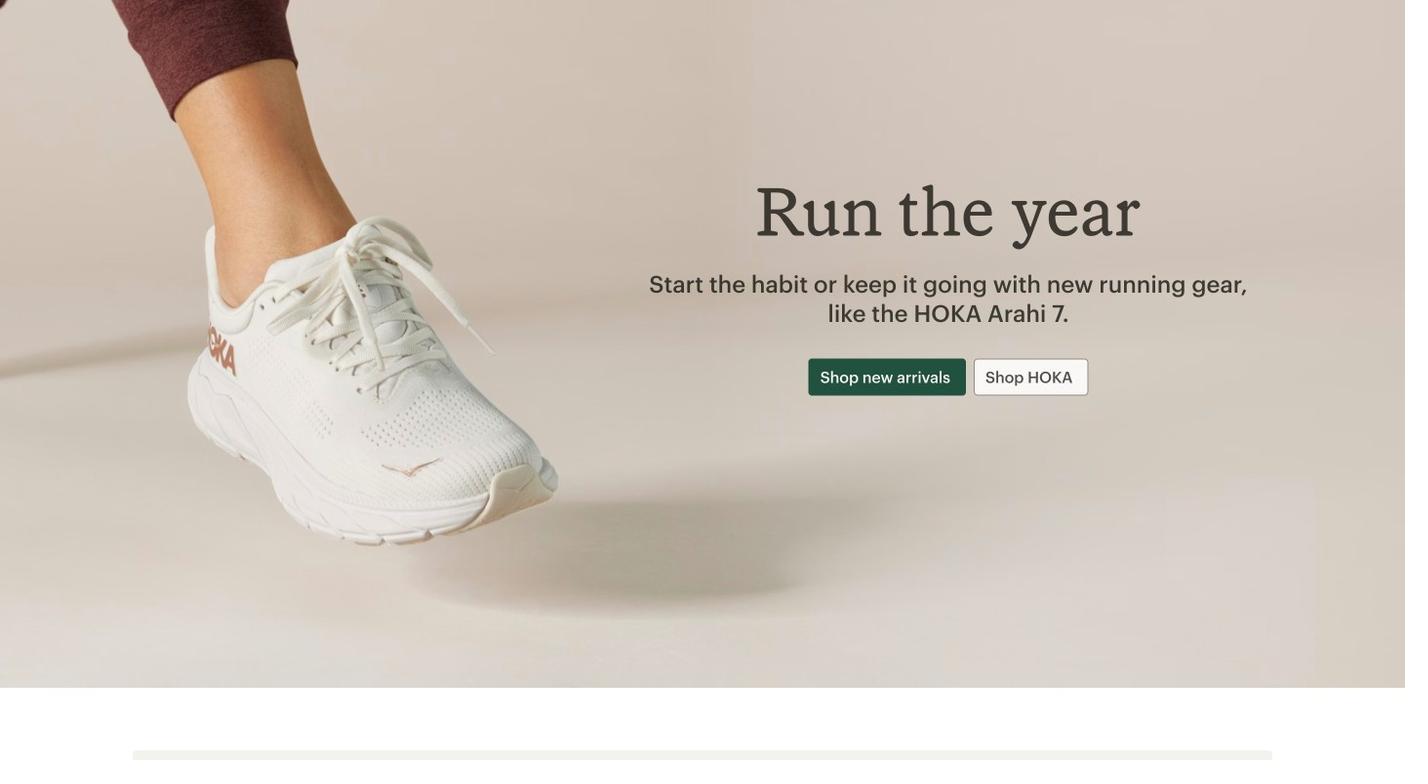 Task type: locate. For each thing, give the bounding box(es) containing it.
the new hoka arahi 7. add some crisp to your run. image
[[0, 0, 1405, 688]]



Task type: vqa. For each thing, say whether or not it's contained in the screenshot.
middle REI
no



